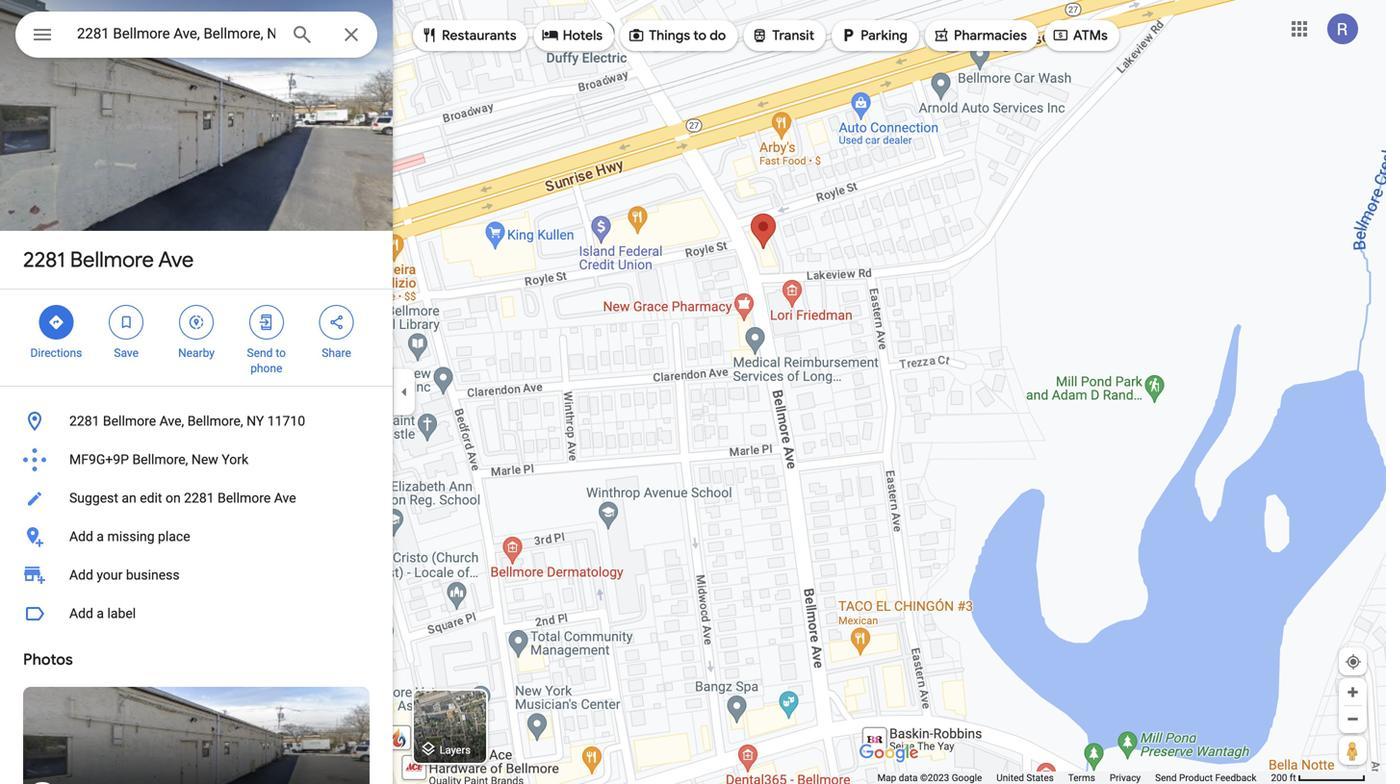 Task type: vqa. For each thing, say whether or not it's contained in the screenshot.
1st 376 kg CO 2 from the bottom of the page
no



Task type: describe. For each thing, give the bounding box(es) containing it.
google maps element
[[0, 0, 1386, 784]]

send for send to phone
[[247, 347, 273, 360]]

your
[[97, 567, 123, 583]]

11710
[[267, 413, 305, 429]]

data
[[899, 772, 918, 784]]

photos
[[23, 650, 73, 670]]

2281 bellmore ave main content
[[0, 0, 393, 784]]

 button
[[15, 12, 69, 62]]


[[31, 21, 54, 49]]

none field inside 2281 bellmore ave, bellmore, ny 11710 'field'
[[77, 22, 275, 45]]

parking
[[861, 27, 908, 44]]

united states button
[[996, 772, 1054, 784]]

things
[[649, 27, 690, 44]]

bellmore for ave,
[[103, 413, 156, 429]]

 search field
[[15, 12, 377, 62]]

to inside  things to do
[[693, 27, 706, 44]]

2281 Bellmore Ave, Bellmore, NY 11710 field
[[15, 12, 377, 58]]

ny
[[247, 413, 264, 429]]

terms button
[[1068, 772, 1095, 784]]

google
[[952, 772, 982, 784]]

business
[[126, 567, 180, 583]]

2 vertical spatial 2281
[[184, 490, 214, 506]]

on
[[166, 490, 181, 506]]

ave inside button
[[274, 490, 296, 506]]

google account: ruby anderson  
(rubyanndersson@gmail.com) image
[[1327, 14, 1358, 44]]

1 vertical spatial bellmore,
[[132, 452, 188, 468]]

200
[[1271, 772, 1287, 784]]

phone
[[250, 362, 282, 375]]

add for add a label
[[69, 606, 93, 622]]

mf9g+9p bellmore, new york button
[[0, 441, 393, 479]]

©2023
[[920, 772, 949, 784]]

send product feedback button
[[1155, 772, 1257, 784]]

save
[[114, 347, 139, 360]]

2281 bellmore ave
[[23, 246, 194, 273]]

show your location image
[[1345, 654, 1362, 671]]

terms
[[1068, 772, 1095, 784]]

edit
[[140, 490, 162, 506]]

share
[[322, 347, 351, 360]]

0 vertical spatial bellmore,
[[187, 413, 243, 429]]

place
[[158, 529, 190, 545]]

directions
[[30, 347, 82, 360]]

suggest an edit on 2281 bellmore ave
[[69, 490, 296, 506]]

 transit
[[751, 25, 814, 46]]

privacy button
[[1110, 772, 1141, 784]]

2 vertical spatial bellmore
[[218, 490, 271, 506]]

to inside send to phone
[[276, 347, 286, 360]]

do
[[710, 27, 726, 44]]


[[328, 312, 345, 333]]

add your business link
[[0, 556, 393, 595]]

2281 bellmore ave, bellmore, ny 11710 button
[[0, 402, 393, 441]]

united
[[996, 772, 1024, 784]]

label
[[107, 606, 136, 622]]

show street view coverage image
[[1339, 736, 1367, 765]]

product
[[1179, 772, 1213, 784]]

bellmore for ave
[[70, 246, 154, 273]]

send product feedback
[[1155, 772, 1257, 784]]



Task type: locate. For each thing, give the bounding box(es) containing it.
None field
[[77, 22, 275, 45]]

2 horizontal spatial 2281
[[184, 490, 214, 506]]

2281 up 
[[23, 246, 65, 273]]

to up phone
[[276, 347, 286, 360]]

restaurants
[[442, 27, 517, 44]]

map data ©2023 google
[[877, 772, 982, 784]]

2 vertical spatial add
[[69, 606, 93, 622]]

1 vertical spatial a
[[97, 606, 104, 622]]


[[258, 312, 275, 333]]

2 a from the top
[[97, 606, 104, 622]]

0 vertical spatial bellmore
[[70, 246, 154, 273]]

0 horizontal spatial ave
[[158, 246, 194, 273]]


[[628, 25, 645, 46]]

an
[[122, 490, 136, 506]]

1 vertical spatial add
[[69, 567, 93, 583]]

add left your
[[69, 567, 93, 583]]

mf9g+9p bellmore, new york
[[69, 452, 248, 468]]

united states
[[996, 772, 1054, 784]]

map
[[877, 772, 896, 784]]

bellmore, up edit
[[132, 452, 188, 468]]

footer inside google maps element
[[877, 772, 1271, 784]]


[[839, 25, 857, 46]]

2281 for 2281 bellmore ave, bellmore, ny 11710
[[69, 413, 100, 429]]

0 vertical spatial ave
[[158, 246, 194, 273]]

 restaurants
[[421, 25, 517, 46]]

add a missing place
[[69, 529, 190, 545]]

atms
[[1073, 27, 1108, 44]]

send inside 'button'
[[1155, 772, 1177, 784]]

to left "do"
[[693, 27, 706, 44]]

privacy
[[1110, 772, 1141, 784]]

a left "label"
[[97, 606, 104, 622]]

a left missing
[[97, 529, 104, 545]]

2281 bellmore ave, bellmore, ny 11710
[[69, 413, 305, 429]]


[[933, 25, 950, 46]]

1 vertical spatial to
[[276, 347, 286, 360]]

add down suggest
[[69, 529, 93, 545]]

0 vertical spatial send
[[247, 347, 273, 360]]

2281
[[23, 246, 65, 273], [69, 413, 100, 429], [184, 490, 214, 506]]

0 vertical spatial 2281
[[23, 246, 65, 273]]

mf9g+9p
[[69, 452, 129, 468]]

actions for 2281 bellmore ave region
[[0, 290, 393, 386]]

200 ft
[[1271, 772, 1296, 784]]

footer
[[877, 772, 1271, 784]]

pharmacies
[[954, 27, 1027, 44]]

ave down 11710
[[274, 490, 296, 506]]

add a label button
[[0, 595, 393, 633]]


[[1052, 25, 1069, 46]]

200 ft button
[[1271, 772, 1366, 784]]

suggest an edit on 2281 bellmore ave button
[[0, 479, 393, 518]]

 things to do
[[628, 25, 726, 46]]

send inside send to phone
[[247, 347, 273, 360]]


[[118, 312, 135, 333]]

2 add from the top
[[69, 567, 93, 583]]

ave,
[[159, 413, 184, 429]]

0 horizontal spatial to
[[276, 347, 286, 360]]

states
[[1026, 772, 1054, 784]]

bellmore,
[[187, 413, 243, 429], [132, 452, 188, 468]]

missing
[[107, 529, 155, 545]]

add your business
[[69, 567, 180, 583]]

add for add a missing place
[[69, 529, 93, 545]]

0 vertical spatial add
[[69, 529, 93, 545]]

send to phone
[[247, 347, 286, 375]]

1 a from the top
[[97, 529, 104, 545]]

bellmore down york
[[218, 490, 271, 506]]

1 horizontal spatial 2281
[[69, 413, 100, 429]]

send for send product feedback
[[1155, 772, 1177, 784]]

2281 up the mf9g+9p
[[69, 413, 100, 429]]

collapse side panel image
[[394, 382, 415, 403]]

a
[[97, 529, 104, 545], [97, 606, 104, 622]]

a for missing
[[97, 529, 104, 545]]

footer containing map data ©2023 google
[[877, 772, 1271, 784]]

ave
[[158, 246, 194, 273], [274, 490, 296, 506]]


[[48, 312, 65, 333]]

0 vertical spatial to
[[693, 27, 706, 44]]

to
[[693, 27, 706, 44], [276, 347, 286, 360]]

1 horizontal spatial ave
[[274, 490, 296, 506]]

feedback
[[1215, 772, 1257, 784]]

a for label
[[97, 606, 104, 622]]

add a label
[[69, 606, 136, 622]]

new
[[191, 452, 218, 468]]

0 horizontal spatial 2281
[[23, 246, 65, 273]]

ft
[[1290, 772, 1296, 784]]

bellmore up 
[[70, 246, 154, 273]]

 atms
[[1052, 25, 1108, 46]]


[[751, 25, 768, 46]]

hotels
[[563, 27, 603, 44]]

bellmore
[[70, 246, 154, 273], [103, 413, 156, 429], [218, 490, 271, 506]]

layers
[[440, 744, 471, 756]]

1 vertical spatial bellmore
[[103, 413, 156, 429]]

add
[[69, 529, 93, 545], [69, 567, 93, 583], [69, 606, 93, 622]]

0 vertical spatial a
[[97, 529, 104, 545]]

2281 for 2281 bellmore ave
[[23, 246, 65, 273]]


[[542, 25, 559, 46]]

3 add from the top
[[69, 606, 93, 622]]

 parking
[[839, 25, 908, 46]]


[[421, 25, 438, 46]]

1 add from the top
[[69, 529, 93, 545]]

york
[[222, 452, 248, 468]]

bellmore left the ave,
[[103, 413, 156, 429]]

zoom out image
[[1346, 712, 1360, 727]]

bellmore, up new
[[187, 413, 243, 429]]

1 vertical spatial send
[[1155, 772, 1177, 784]]

1 vertical spatial 2281
[[69, 413, 100, 429]]

transit
[[772, 27, 814, 44]]

send
[[247, 347, 273, 360], [1155, 772, 1177, 784]]

send left product
[[1155, 772, 1177, 784]]

0 horizontal spatial send
[[247, 347, 273, 360]]

1 horizontal spatial send
[[1155, 772, 1177, 784]]

add left "label"
[[69, 606, 93, 622]]

 pharmacies
[[933, 25, 1027, 46]]

add for add your business
[[69, 567, 93, 583]]

suggest
[[69, 490, 118, 506]]

1 horizontal spatial to
[[693, 27, 706, 44]]

1 vertical spatial ave
[[274, 490, 296, 506]]


[[188, 312, 205, 333]]

zoom in image
[[1346, 685, 1360, 700]]

send up phone
[[247, 347, 273, 360]]

add a missing place button
[[0, 518, 393, 556]]

 hotels
[[542, 25, 603, 46]]

nearby
[[178, 347, 215, 360]]

2281 right on at bottom
[[184, 490, 214, 506]]

ave up 
[[158, 246, 194, 273]]



